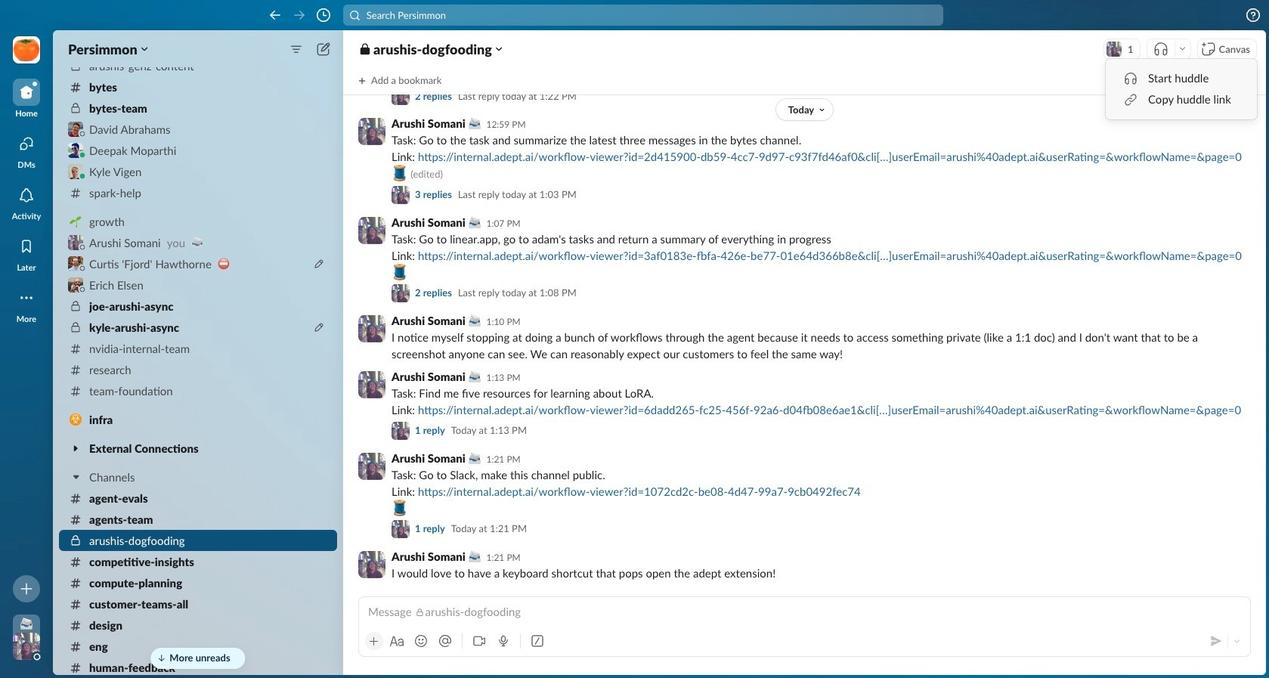 Task type: locate. For each thing, give the bounding box(es) containing it.
away image
[[77, 128, 88, 139], [77, 242, 88, 253], [77, 263, 88, 274]]

2 away image from the top
[[77, 242, 88, 253]]

2 vertical spatial away image
[[77, 263, 88, 274]]

away image
[[77, 284, 88, 295], [29, 649, 45, 664]]

1 vertical spatial active image
[[77, 170, 88, 182]]

1 horizontal spatial away image
[[77, 284, 88, 295]]

back in history image
[[268, 8, 283, 23]]

seedling image
[[70, 215, 82, 228]]

view arushi somani's profile image
[[358, 315, 386, 342], [358, 371, 386, 398], [358, 452, 386, 480]]

tree item
[[53, 530, 343, 551]]

composer actions toolbar
[[359, 626, 1250, 656]]

image image inside primary view actions toolbar
[[1107, 41, 1122, 56]]

2 :incoming_envelope: image from the top
[[468, 216, 481, 228]]

run shortcut image
[[531, 634, 544, 648]]

2 vertical spatial view arushi somani's profile image
[[358, 452, 386, 480]]

0 vertical spatial active image
[[77, 149, 88, 161]]

1 vertical spatial pencil image
[[308, 317, 330, 338]]

1 vertical spatial away image
[[29, 649, 45, 664]]

1 away image from the top
[[77, 128, 88, 139]]

:thread: image
[[392, 165, 408, 182], [392, 499, 408, 516]]

1 pencil image from the top
[[308, 253, 330, 274]]

2 :thread: image from the top
[[392, 499, 408, 516]]

:no_entry: image
[[218, 258, 230, 270]]

2 pencil image from the top
[[308, 317, 330, 338]]

0 vertical spatial :thread: image
[[392, 165, 408, 182]]

1 vertical spatial view arushi somani's profile image
[[358, 371, 386, 398]]

arushis-dogfooding (private channel) list
[[343, 0, 1266, 602]]

:incoming_envelope: image
[[468, 118, 481, 130], [468, 216, 481, 228]]

0 horizontal spatial away image
[[29, 649, 45, 664]]

0 vertical spatial pencil image
[[308, 253, 330, 274]]

help image
[[1246, 8, 1261, 23]]

view arushi somani's profile image
[[358, 53, 386, 80], [358, 118, 386, 145], [358, 217, 386, 244], [358, 551, 386, 578]]

caret down image
[[137, 42, 151, 56]]

new message image
[[316, 41, 331, 56]]

:incoming_envelope: image
[[468, 53, 481, 65], [191, 237, 203, 249], [468, 314, 481, 326], [468, 370, 481, 382], [468, 452, 481, 464], [468, 550, 481, 562], [20, 618, 33, 630]]

history navigation toolbar
[[0, 0, 1269, 30]]

:incoming_envelope: image for 2nd view arushi somani's profile icon from the bottom
[[468, 216, 481, 228]]

attach image
[[369, 635, 380, 647]]

0 vertical spatial :incoming_envelope: image
[[468, 118, 481, 130]]

persimmon image
[[13, 36, 40, 63]]

0 vertical spatial view arushi somani's profile image
[[358, 315, 386, 342]]

menu
[[1106, 59, 1257, 119]]

pencil image
[[308, 253, 330, 274], [308, 317, 330, 338]]

1 vertical spatial away image
[[77, 242, 88, 253]]

3 view arushi somani's profile image from the top
[[358, 452, 386, 480]]

active image
[[77, 149, 88, 161], [77, 170, 88, 182]]

1 vertical spatial :incoming_envelope: image
[[468, 216, 481, 228]]

2 active image from the top
[[77, 170, 88, 182]]

0 vertical spatial away image
[[77, 128, 88, 139]]

1 vertical spatial :thread: image
[[392, 499, 408, 516]]

1 :incoming_envelope: image from the top
[[468, 118, 481, 130]]

forward in history image
[[292, 8, 307, 23]]

control strip toolbar
[[0, 575, 53, 678]]

2 view arushi somani's profile image from the top
[[358, 371, 386, 398]]

add a bookmark image
[[355, 70, 370, 92]]

:thread: image
[[392, 263, 408, 280]]

image image
[[1107, 41, 1122, 56], [392, 87, 410, 105], [392, 186, 410, 204], [392, 284, 410, 302], [392, 421, 410, 440], [392, 520, 410, 538]]



Task type: describe. For each thing, give the bounding box(es) containing it.
2 view arushi somani's profile image from the top
[[358, 118, 386, 145]]

Message to arushis-dogfooding text field
[[359, 597, 1250, 626]]

chevron right image
[[822, 85, 838, 107]]

show history image
[[316, 8, 331, 23]]

show formatting image
[[390, 634, 404, 648]]

1 view arushi somani's profile image from the top
[[358, 315, 386, 342]]

4 view arushi somani's profile image from the top
[[358, 551, 386, 578]]

:incoming_envelope: image for second view arushi somani's profile icon from the top
[[468, 118, 481, 130]]

3 away image from the top
[[77, 263, 88, 274]]

persimmon tab list
[[7, 73, 46, 330]]

actions toolbar
[[53, 30, 343, 67]]

mention someone image
[[438, 634, 452, 648]]

refine image
[[289, 41, 304, 56]]

0 vertical spatial away image
[[77, 284, 88, 295]]

persimmon tab panel
[[0, 0, 1269, 678]]

1 view arushi somani's profile image from the top
[[358, 53, 386, 80]]

channel arushis-dogfooding (private) group
[[343, 0, 1269, 675]]

tree item inside persimmon tab panel
[[53, 530, 343, 551]]

1 :thread: image from the top
[[392, 165, 408, 182]]

primary view actions toolbar
[[343, 30, 1266, 67]]

chevron right image
[[822, 419, 838, 442]]

3 view arushi somani's profile image from the top
[[358, 217, 386, 244]]

away image inside control strip toolbar
[[29, 649, 45, 664]]

more options image
[[1177, 43, 1188, 54]]

start huddle in arushis-dogfooding image
[[1153, 41, 1168, 56]]

:incoming_envelope: image inside control strip toolbar
[[20, 618, 33, 630]]

1 active image from the top
[[77, 149, 88, 161]]

bell o image
[[19, 187, 34, 203]]

record audio clip image
[[497, 634, 510, 648]]



Task type: vqa. For each thing, say whether or not it's contained in the screenshot.
:no_entry: icon
yes



